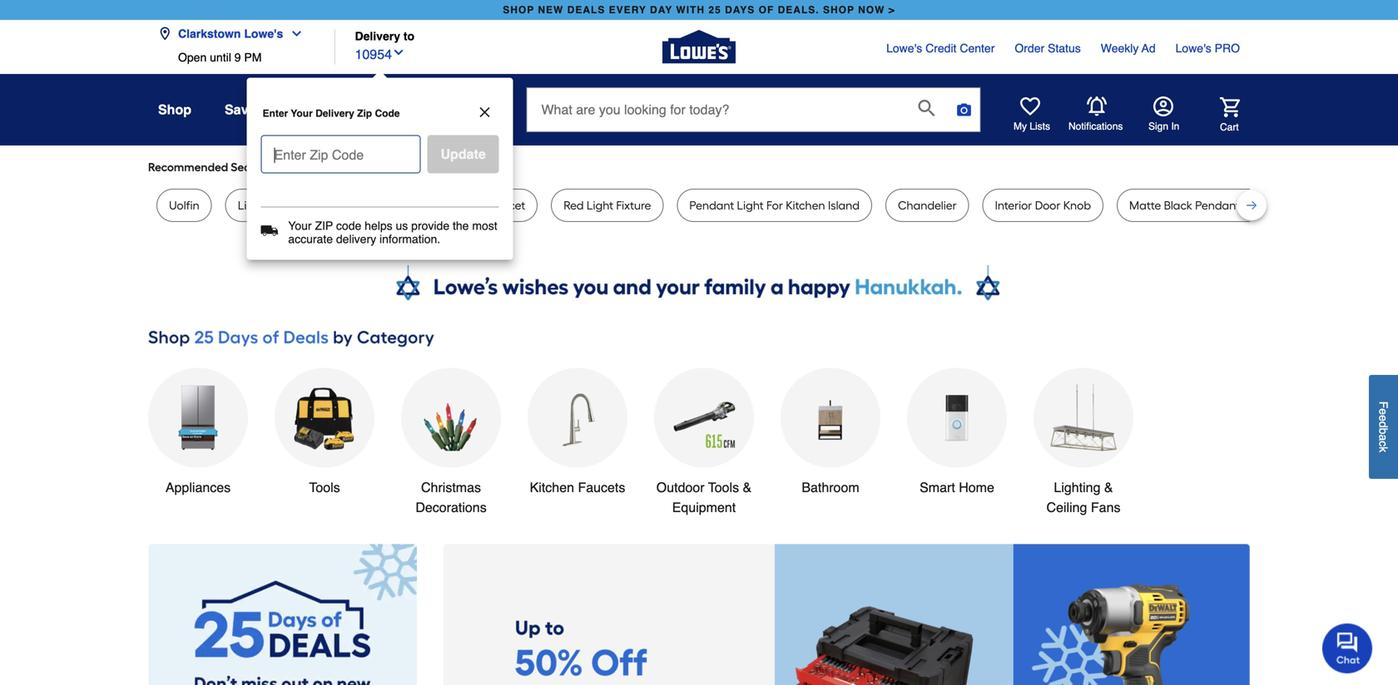 Task type: describe. For each thing, give the bounding box(es) containing it.
weekly
[[1101, 42, 1139, 55]]

c
[[1377, 441, 1391, 447]]

smart
[[920, 480, 956, 496]]

deals.
[[778, 4, 820, 16]]

tools button
[[275, 368, 375, 498]]

1 horizontal spatial delivery
[[355, 30, 400, 43]]

open
[[178, 51, 207, 64]]

25
[[709, 4, 722, 16]]

sign in button
[[1149, 97, 1180, 133]]

2 e from the top
[[1377, 415, 1391, 422]]

diy & ideas
[[420, 102, 493, 117]]

fans
[[1091, 500, 1121, 516]]

10954
[[355, 47, 392, 62]]

b
[[1377, 428, 1391, 435]]

update button
[[428, 135, 499, 174]]

equipment
[[672, 500, 736, 516]]

kitchen faucets button
[[528, 368, 628, 498]]

more suggestions for you link
[[333, 159, 480, 176]]

new
[[538, 4, 564, 16]]

ad
[[1142, 42, 1156, 55]]

fixture
[[616, 199, 651, 213]]

2 shop from the left
[[823, 4, 855, 16]]

>
[[889, 4, 896, 16]]

f
[[1377, 402, 1391, 409]]

sign
[[1149, 121, 1169, 132]]

shop new deals every day with 25 days of deals. shop now >
[[503, 4, 896, 16]]

helps
[[365, 219, 393, 233]]

kitchen faucets
[[530, 480, 625, 496]]

camera image
[[956, 102, 973, 118]]

smart home
[[920, 480, 995, 496]]

foyer light
[[362, 199, 420, 213]]

kitchen
[[786, 199, 826, 213]]

in
[[1172, 121, 1180, 132]]

5 light from the left
[[1243, 199, 1270, 213]]

of
[[759, 4, 774, 16]]

shop button
[[158, 95, 191, 125]]

1 black from the left
[[458, 199, 486, 213]]

until
[[210, 51, 231, 64]]

bathroom button
[[781, 368, 881, 498]]

most
[[472, 219, 498, 233]]

savings
[[225, 102, 276, 117]]

searches
[[231, 160, 280, 174]]

door
[[1035, 199, 1061, 213]]

weekly ad link
[[1101, 40, 1156, 57]]

weekly ad
[[1101, 42, 1156, 55]]

9
[[235, 51, 241, 64]]

close image
[[477, 105, 492, 120]]

kitchen faucets image
[[544, 385, 611, 452]]

accurate
[[288, 233, 333, 246]]

zip
[[357, 108, 372, 119]]

for for recommended searches for you
[[282, 160, 297, 174]]

1 pendant from the left
[[690, 199, 734, 213]]

recommended searches for you heading
[[148, 159, 1250, 176]]

light for red light fixture
[[587, 199, 614, 213]]

appliances
[[166, 480, 231, 496]]

up to 50 percent off select tools and accessories. image
[[444, 545, 1250, 686]]

shop
[[158, 102, 191, 117]]

christmas decorations button
[[401, 368, 501, 518]]

chevron right image
[[467, 161, 480, 174]]

clarkstown lowe's button
[[158, 17, 310, 51]]

day
[[650, 4, 673, 16]]

delivery to
[[355, 30, 415, 43]]

lists
[[1030, 121, 1051, 132]]

pm
[[244, 51, 262, 64]]

foyer
[[362, 199, 390, 213]]

information.
[[380, 233, 441, 246]]

cart button
[[1197, 97, 1240, 134]]

you for more suggestions for you
[[448, 160, 467, 174]]

bathroom image
[[798, 385, 864, 452]]

& for ideas
[[446, 102, 455, 117]]

d
[[1377, 422, 1391, 428]]

Enter Zip Code text field
[[268, 135, 414, 167]]

home
[[959, 480, 995, 496]]

lighting
[[1054, 480, 1101, 496]]

lighting & ceiling fans button
[[1034, 368, 1134, 518]]

recommended
[[148, 160, 228, 174]]

christmas
[[421, 480, 481, 496]]

0 vertical spatial your
[[291, 108, 313, 119]]

shop 25 days of deals by category image
[[148, 324, 1250, 352]]

interior
[[995, 199, 1033, 213]]

a
[[1377, 435, 1391, 441]]

savings button
[[225, 95, 276, 125]]

code
[[336, 219, 362, 233]]

shop new deals every day with 25 days of deals. shop now > link
[[500, 0, 899, 20]]

lowe's home improvement account image
[[1154, 97, 1174, 117]]

every
[[609, 4, 647, 16]]

outdoor tools & equipment
[[657, 480, 752, 516]]

ceiling
[[1047, 500, 1088, 516]]

notifications
[[1069, 121, 1123, 132]]

faucet
[[489, 199, 525, 213]]



Task type: locate. For each thing, give the bounding box(es) containing it.
lowe's left credit
[[887, 42, 923, 55]]

open until 9 pm
[[178, 51, 262, 64]]

for
[[282, 160, 297, 174], [430, 160, 445, 174], [267, 199, 284, 213], [767, 199, 783, 213]]

lowe's credit center link
[[887, 40, 995, 57]]

outdoor
[[657, 480, 705, 496]]

1 you from the left
[[300, 160, 319, 174]]

lowe's home improvement logo image
[[663, 10, 736, 84]]

2 you from the left
[[448, 160, 467, 174]]

kitchen
[[530, 480, 574, 496]]

1 horizontal spatial shop
[[823, 4, 855, 16]]

2 light from the left
[[393, 199, 420, 213]]

order
[[1015, 42, 1045, 55]]

chat invite button image
[[1323, 624, 1374, 674]]

1 horizontal spatial you
[[448, 160, 467, 174]]

cluster
[[1273, 199, 1310, 213]]

you
[[300, 160, 319, 174], [448, 160, 467, 174]]

1 horizontal spatial pendant
[[1196, 199, 1240, 213]]

shop left new
[[503, 4, 535, 16]]

pendant light for kitchen island
[[690, 199, 860, 213]]

1 horizontal spatial &
[[743, 480, 752, 496]]

1 horizontal spatial chevron down image
[[392, 46, 405, 59]]

my lists link
[[1014, 97, 1051, 133]]

appliances image
[[165, 385, 231, 452]]

Search Query text field
[[527, 88, 905, 132]]

light for pendant light for kitchen island
[[737, 199, 764, 213]]

enter
[[263, 108, 288, 119]]

outdoor tools & equipment image
[[671, 385, 738, 452]]

& right 'diy'
[[446, 102, 455, 117]]

10954 button
[[355, 43, 405, 65]]

now
[[858, 4, 885, 16]]

light right red
[[587, 199, 614, 213]]

interior door knob
[[995, 199, 1091, 213]]

update
[[441, 147, 486, 162]]

zip
[[315, 219, 333, 233]]

1 vertical spatial delivery
[[316, 108, 354, 119]]

your down ceiling
[[288, 219, 312, 233]]

2 tools from the left
[[708, 480, 739, 496]]

lowe's inside button
[[244, 27, 283, 40]]

for left ceiling
[[267, 199, 284, 213]]

diy & ideas button
[[420, 95, 493, 125]]

chevron down image inside clarkstown lowe's button
[[283, 27, 303, 40]]

tools down tools image
[[309, 480, 340, 496]]

light left cluster
[[1243, 199, 1270, 213]]

for right searches
[[282, 160, 297, 174]]

1 light from the left
[[238, 199, 265, 213]]

lowe's home improvement lists image
[[1021, 97, 1041, 117]]

you for recommended searches for you
[[300, 160, 319, 174]]

0 horizontal spatial tools
[[309, 480, 340, 496]]

matte black pendant light cluster
[[1130, 199, 1310, 213]]

4 light from the left
[[737, 199, 764, 213]]

lowe's home improvement cart image
[[1220, 97, 1240, 117]]

delivery
[[336, 233, 376, 246]]

you up black faucet
[[448, 160, 467, 174]]

smart home button
[[907, 368, 1007, 498]]

1 vertical spatial your
[[288, 219, 312, 233]]

black up the
[[458, 199, 486, 213]]

island
[[828, 199, 860, 213]]

your zip code helps us provide the most accurate delivery information.
[[288, 219, 498, 246]]

&
[[446, 102, 455, 117], [743, 480, 752, 496], [1105, 480, 1114, 496]]

installations button
[[309, 95, 387, 125]]

1 tools from the left
[[309, 480, 340, 496]]

diy
[[420, 102, 442, 117]]

lighting & ceiling fans
[[1047, 480, 1121, 516]]

2 black from the left
[[1164, 199, 1193, 213]]

lowe's home improvement notification center image
[[1087, 97, 1107, 117]]

order status
[[1015, 42, 1081, 55]]

appliances button
[[148, 368, 248, 498]]

center
[[960, 42, 995, 55]]

bathroom
[[802, 480, 860, 496]]

faucets
[[578, 480, 625, 496]]

0 horizontal spatial delivery
[[316, 108, 354, 119]]

your right enter
[[291, 108, 313, 119]]

delivery
[[355, 30, 400, 43], [316, 108, 354, 119]]

order status link
[[1015, 40, 1081, 57]]

red light fixture
[[564, 199, 651, 213]]

clarkstown lowe's
[[178, 27, 283, 40]]

light down searches
[[238, 199, 265, 213]]

more
[[333, 160, 360, 174]]

black faucet
[[458, 199, 525, 213]]

0 horizontal spatial you
[[300, 160, 319, 174]]

0 horizontal spatial chevron down image
[[283, 27, 303, 40]]

0 horizontal spatial black
[[458, 199, 486, 213]]

location image
[[158, 27, 171, 40]]

pendant right matte
[[1196, 199, 1240, 213]]

lowe's wishes you and your family a happy hanukkah. image
[[148, 266, 1250, 307]]

outdoor tools & equipment button
[[654, 368, 754, 518]]

tools inside outdoor tools & equipment
[[708, 480, 739, 496]]

0 horizontal spatial shop
[[503, 4, 535, 16]]

my lists
[[1014, 121, 1051, 132]]

25 days of deals. don't miss deals every day. same-day delivery on in-stock orders placed by 2 p m. image
[[148, 545, 417, 686]]

the
[[453, 219, 469, 233]]

0 horizontal spatial &
[[446, 102, 455, 117]]

f e e d b a c k
[[1377, 402, 1391, 453]]

2 pendant from the left
[[1196, 199, 1240, 213]]

decorations
[[416, 500, 487, 516]]

f e e d b a c k button
[[1369, 375, 1399, 479]]

2 horizontal spatial lowe's
[[1176, 42, 1212, 55]]

& inside lighting & ceiling fans
[[1105, 480, 1114, 496]]

my
[[1014, 121, 1027, 132]]

light up us
[[393, 199, 420, 213]]

you inside more suggestions for you link
[[448, 160, 467, 174]]

3 light from the left
[[587, 199, 614, 213]]

to
[[404, 30, 415, 43]]

for for pendant light for kitchen island
[[767, 199, 783, 213]]

tools image
[[291, 385, 358, 452]]

for for more suggestions for you
[[430, 160, 445, 174]]

tools up equipment at the bottom of the page
[[708, 480, 739, 496]]

ceiling
[[287, 199, 323, 213]]

ideas
[[459, 102, 493, 117]]

& up "fans"
[[1105, 480, 1114, 496]]

lowe's pro link
[[1176, 40, 1240, 57]]

lowe's
[[244, 27, 283, 40], [887, 42, 923, 55], [1176, 42, 1212, 55]]

your
[[291, 108, 313, 119], [288, 219, 312, 233]]

& inside outdoor tools & equipment
[[743, 480, 752, 496]]

enter your delivery zip code
[[263, 108, 400, 119]]

1 horizontal spatial black
[[1164, 199, 1193, 213]]

1 horizontal spatial tools
[[708, 480, 739, 496]]

lowe's pro
[[1176, 42, 1240, 55]]

pendant down recommended searches for you "heading"
[[690, 199, 734, 213]]

1 shop from the left
[[503, 4, 535, 16]]

0 vertical spatial delivery
[[355, 30, 400, 43]]

light for ceiling
[[238, 199, 323, 213]]

& right outdoor
[[743, 480, 752, 496]]

you left more
[[300, 160, 319, 174]]

deals
[[567, 4, 606, 16]]

installations
[[309, 102, 387, 117]]

1 e from the top
[[1377, 409, 1391, 415]]

& for ceiling
[[1105, 480, 1114, 496]]

k
[[1377, 447, 1391, 453]]

2 horizontal spatial &
[[1105, 480, 1114, 496]]

shop left the now
[[823, 4, 855, 16]]

delivery left zip
[[316, 108, 354, 119]]

uolfin
[[169, 199, 200, 213]]

None search field
[[527, 87, 981, 148]]

e up b
[[1377, 415, 1391, 422]]

0 vertical spatial chevron down image
[[283, 27, 303, 40]]

black right matte
[[1164, 199, 1193, 213]]

christmas decorations image
[[418, 385, 485, 452]]

shop
[[503, 4, 535, 16], [823, 4, 855, 16]]

status
[[1048, 42, 1081, 55]]

your inside your zip code helps us provide the most accurate delivery information.
[[288, 219, 312, 233]]

0 horizontal spatial pendant
[[690, 199, 734, 213]]

suggestions
[[362, 160, 428, 174]]

chevron down image
[[283, 27, 303, 40], [392, 46, 405, 59]]

tools inside "button"
[[309, 480, 340, 496]]

lowe's for lowe's credit center
[[887, 42, 923, 55]]

lowe's for lowe's pro
[[1176, 42, 1212, 55]]

pendant
[[690, 199, 734, 213], [1196, 199, 1240, 213]]

more suggestions for you
[[333, 160, 467, 174]]

1 vertical spatial chevron down image
[[392, 46, 405, 59]]

christmas decorations
[[416, 480, 487, 516]]

chevron down image inside 10954 button
[[392, 46, 405, 59]]

with
[[676, 4, 705, 16]]

lowe's left pro
[[1176, 42, 1212, 55]]

days
[[725, 4, 755, 16]]

delivery up 10954 button
[[355, 30, 400, 43]]

1 horizontal spatial lowe's
[[887, 42, 923, 55]]

for left kitchen
[[767, 199, 783, 213]]

light left kitchen
[[737, 199, 764, 213]]

lighting & ceiling fans image
[[1051, 385, 1117, 452]]

matte
[[1130, 199, 1161, 213]]

light for foyer light
[[393, 199, 420, 213]]

lowe's up the pm
[[244, 27, 283, 40]]

e up d
[[1377, 409, 1391, 415]]

search image
[[919, 100, 935, 117]]

for left the chevron right icon
[[430, 160, 445, 174]]

0 horizontal spatial lowe's
[[244, 27, 283, 40]]

sign in
[[1149, 121, 1180, 132]]



Task type: vqa. For each thing, say whether or not it's contained in the screenshot.
Free related to Free Delivery
no



